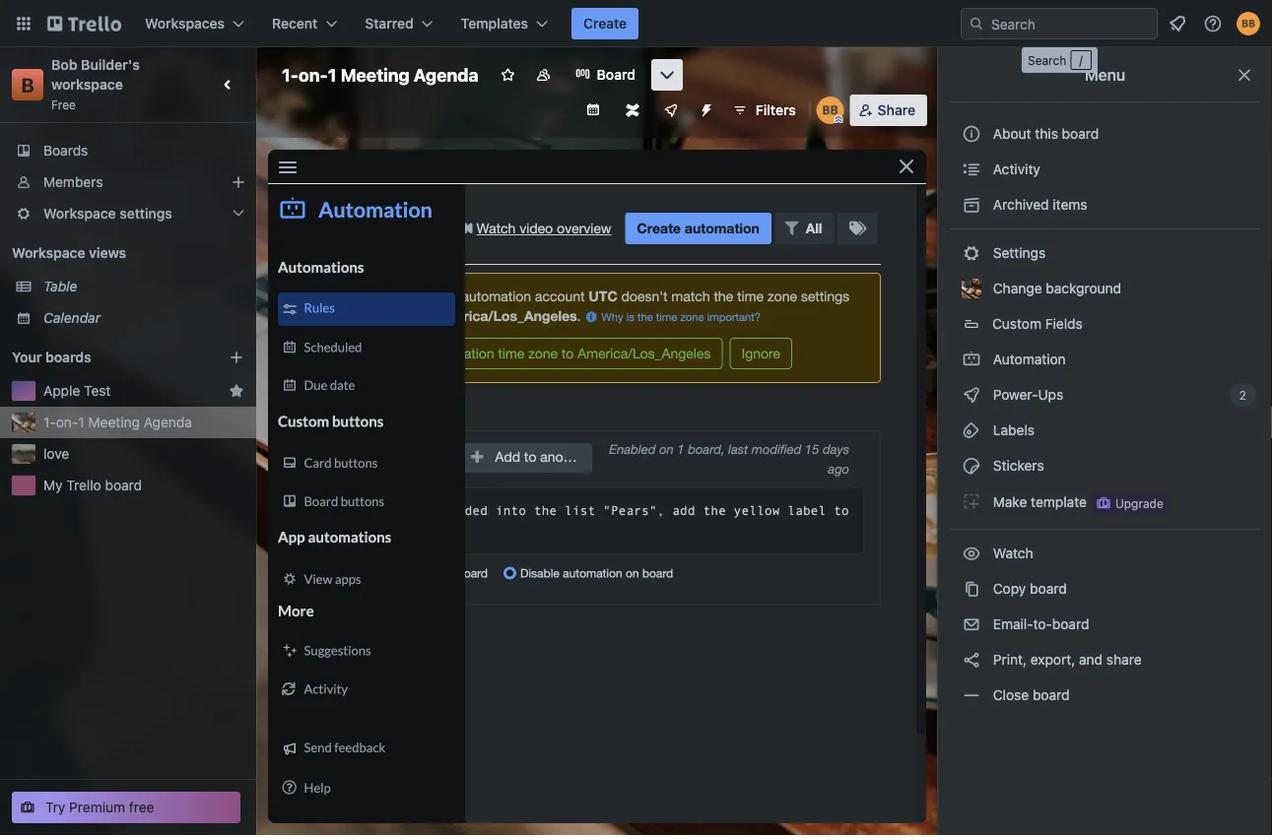 Task type: describe. For each thing, give the bounding box(es) containing it.
apple test
[[43, 383, 111, 399]]

upgrade
[[1115, 497, 1164, 510]]

copy
[[993, 581, 1026, 597]]

custom fields button
[[950, 308, 1260, 340]]

workspace settings
[[43, 205, 172, 222]]

print, export, and share
[[989, 652, 1142, 668]]

watch
[[989, 545, 1037, 562]]

template
[[1031, 494, 1087, 510]]

sm image for settings
[[962, 243, 981, 263]]

trello
[[66, 477, 101, 494]]

workspace navigation collapse icon image
[[215, 71, 242, 99]]

items
[[1053, 197, 1088, 213]]

about this board
[[993, 126, 1099, 142]]

Board name text field
[[272, 59, 488, 91]]

back to home image
[[47, 8, 121, 39]]

my trello board
[[43, 477, 142, 494]]

primary element
[[0, 0, 1272, 47]]

search image
[[969, 16, 984, 32]]

board link
[[563, 59, 647, 91]]

close board link
[[950, 680, 1260, 711]]

about this board button
[[950, 118, 1260, 150]]

calendar
[[43, 310, 101, 326]]

starred icon image
[[229, 383, 244, 399]]

filters
[[756, 102, 796, 118]]

starred button
[[353, 8, 445, 39]]

meeting inside text box
[[341, 64, 410, 85]]

this
[[1035, 126, 1058, 142]]

sm image for print, export, and share
[[962, 650, 981, 670]]

menu
[[1085, 66, 1126, 84]]

your boards with 4 items element
[[12, 346, 199, 370]]

Search field
[[984, 9, 1157, 38]]

email-
[[993, 616, 1033, 633]]

1-on-1 meeting agenda inside "1-on-1 meeting agenda" text box
[[282, 64, 479, 85]]

board for to-
[[1052, 616, 1089, 633]]

search
[[1028, 53, 1067, 67]]

boards
[[45, 349, 91, 366]]

test
[[84, 383, 111, 399]]

labels link
[[950, 415, 1260, 446]]

open information menu image
[[1203, 14, 1223, 34]]

on- inside text box
[[299, 64, 328, 85]]

workspace visible image
[[536, 67, 552, 83]]

labels
[[989, 422, 1035, 439]]

automation
[[989, 351, 1066, 368]]

premium
[[69, 800, 125, 816]]

to-
[[1033, 616, 1052, 633]]

copy board
[[989, 581, 1067, 597]]

settings
[[120, 205, 172, 222]]

boards link
[[0, 135, 256, 167]]

email-to-board link
[[950, 609, 1260, 641]]

my
[[43, 477, 63, 494]]

try premium free
[[45, 800, 154, 816]]

board for this
[[1062, 126, 1099, 142]]

sm image for stickers
[[962, 456, 981, 476]]

1-on-1 meeting agenda inside 1-on-1 meeting agenda link
[[43, 414, 192, 431]]

workspace for workspace views
[[12, 245, 85, 261]]

automation image
[[691, 95, 718, 122]]

print, export, and share link
[[950, 644, 1260, 676]]

share button
[[850, 95, 927, 126]]

and
[[1079, 652, 1103, 668]]

power-ups
[[989, 387, 1067, 403]]

ups
[[1038, 387, 1064, 403]]

board down export,
[[1033, 687, 1070, 704]]

board for trello
[[105, 477, 142, 494]]

members
[[43, 174, 103, 190]]

recent button
[[260, 8, 349, 39]]

export,
[[1031, 652, 1075, 668]]

workspaces button
[[133, 8, 256, 39]]

fields
[[1045, 316, 1083, 332]]

archived items link
[[950, 189, 1260, 221]]

sm image for make template
[[962, 492, 981, 511]]

settings link
[[950, 237, 1260, 269]]

share
[[1107, 652, 1142, 668]]

make template
[[989, 494, 1087, 510]]

apple
[[43, 383, 80, 399]]

close board
[[989, 687, 1070, 704]]

custom fields
[[992, 316, 1083, 332]]

about
[[993, 126, 1031, 142]]

sm image for email-to-board
[[962, 615, 981, 635]]

bob builder (bobbuilder40) image
[[1237, 12, 1260, 35]]

add board image
[[229, 350, 244, 366]]

recent
[[272, 15, 318, 32]]

email-to-board
[[989, 616, 1089, 633]]

change background
[[989, 280, 1122, 297]]

agenda inside text box
[[414, 64, 479, 85]]

workspace settings button
[[0, 198, 256, 230]]



Task type: locate. For each thing, give the bounding box(es) containing it.
meeting
[[341, 64, 410, 85], [88, 414, 140, 431]]

sm image for labels
[[962, 421, 981, 440]]

activity link
[[950, 154, 1260, 185]]

meeting down the test
[[88, 414, 140, 431]]

board down love link
[[105, 477, 142, 494]]

power ups image
[[663, 102, 679, 118]]

3 sm image from the top
[[962, 243, 981, 263]]

sm image inside stickers link
[[962, 456, 981, 476]]

templates
[[461, 15, 528, 32]]

1 horizontal spatial meeting
[[341, 64, 410, 85]]

automation link
[[950, 344, 1260, 375]]

workspace
[[51, 76, 123, 93]]

1 vertical spatial 1-
[[43, 414, 56, 431]]

archived items
[[989, 197, 1088, 213]]

0 horizontal spatial 1
[[78, 414, 84, 431]]

sm image left the copy
[[962, 579, 981, 599]]

your boards
[[12, 349, 91, 366]]

sm image for close board
[[962, 686, 981, 706]]

1 vertical spatial 1
[[78, 414, 84, 431]]

0 vertical spatial 1-
[[282, 64, 299, 85]]

0 vertical spatial 1-on-1 meeting agenda
[[282, 64, 479, 85]]

sm image for automation
[[962, 350, 981, 370]]

close
[[993, 687, 1029, 704]]

bob builder (bobbuilder40) image
[[817, 97, 844, 124]]

1 horizontal spatial agenda
[[414, 64, 479, 85]]

1- inside text box
[[282, 64, 299, 85]]

workspace views
[[12, 245, 126, 261]]

free
[[129, 800, 154, 816]]

sm image left email-
[[962, 615, 981, 635]]

2 sm image from the top
[[962, 421, 981, 440]]

workspace up table
[[12, 245, 85, 261]]

workspace inside dropdown button
[[43, 205, 116, 222]]

1 vertical spatial workspace
[[12, 245, 85, 261]]

customize views image
[[657, 65, 677, 85]]

change background link
[[950, 273, 1260, 305]]

0 horizontal spatial on-
[[56, 414, 78, 431]]

sm image for archived items
[[962, 195, 981, 215]]

1-
[[282, 64, 299, 85], [43, 414, 56, 431]]

sm image for power-ups
[[962, 385, 981, 405]]

1 vertical spatial 1-on-1 meeting agenda
[[43, 414, 192, 431]]

sm image left "archived"
[[962, 195, 981, 215]]

watch link
[[950, 538, 1260, 570]]

board right this
[[1062, 126, 1099, 142]]

try premium free button
[[12, 792, 240, 824]]

0 vertical spatial agenda
[[414, 64, 479, 85]]

1-on-1 meeting agenda down starred
[[282, 64, 479, 85]]

sm image left automation
[[962, 350, 981, 370]]

sm image left watch
[[962, 544, 981, 564]]

sm image
[[962, 160, 981, 179], [962, 195, 981, 215], [962, 243, 981, 263], [962, 385, 981, 405], [962, 456, 981, 476], [962, 579, 981, 599], [962, 650, 981, 670], [962, 686, 981, 706]]

board
[[597, 67, 635, 83]]

7 sm image from the top
[[962, 650, 981, 670]]

sm image left settings
[[962, 243, 981, 263]]

change
[[993, 280, 1042, 297]]

free
[[51, 98, 76, 111]]

board up to-
[[1030, 581, 1067, 597]]

sm image inside the print, export, and share link
[[962, 650, 981, 670]]

apple test link
[[43, 381, 221, 401]]

4 sm image from the top
[[962, 385, 981, 405]]

sm image inside the settings link
[[962, 243, 981, 263]]

agenda up love link
[[144, 414, 192, 431]]

0 horizontal spatial 1-on-1 meeting agenda
[[43, 414, 192, 431]]

0 vertical spatial meeting
[[341, 64, 410, 85]]

2 sm image from the top
[[962, 195, 981, 215]]

print,
[[993, 652, 1027, 668]]

3 sm image from the top
[[962, 492, 981, 511]]

1 down apple test
[[78, 414, 84, 431]]

create
[[583, 15, 627, 32]]

0 notifications image
[[1166, 12, 1189, 35]]

1 horizontal spatial 1
[[328, 64, 336, 85]]

1 sm image from the top
[[962, 350, 981, 370]]

sm image inside close board link
[[962, 686, 981, 706]]

bob builder's workspace link
[[51, 57, 143, 93]]

bob builder's workspace free
[[51, 57, 143, 111]]

0 horizontal spatial meeting
[[88, 414, 140, 431]]

builder's
[[81, 57, 140, 73]]

sm image left activity
[[962, 160, 981, 179]]

1 sm image from the top
[[962, 160, 981, 179]]

agenda left the star or unstar board icon
[[414, 64, 479, 85]]

background
[[1046, 280, 1122, 297]]

workspace
[[43, 205, 116, 222], [12, 245, 85, 261]]

sm image inside watch link
[[962, 544, 981, 564]]

on- down recent "popup button"
[[299, 64, 328, 85]]

b link
[[12, 69, 43, 101]]

workspace for workspace settings
[[43, 205, 116, 222]]

6 sm image from the top
[[962, 579, 981, 599]]

b
[[21, 73, 34, 96]]

sm image for watch
[[962, 544, 981, 564]]

2
[[1239, 388, 1247, 402]]

1 vertical spatial meeting
[[88, 414, 140, 431]]

love
[[43, 446, 69, 462]]

star or unstar board image
[[500, 67, 516, 83]]

1 down recent "popup button"
[[328, 64, 336, 85]]

0 vertical spatial 1
[[328, 64, 336, 85]]

4 sm image from the top
[[962, 544, 981, 564]]

0 vertical spatial workspace
[[43, 205, 116, 222]]

agenda
[[414, 64, 479, 85], [144, 414, 192, 431]]

my trello board link
[[43, 476, 244, 496]]

0 horizontal spatial agenda
[[144, 414, 192, 431]]

on- down apple on the top
[[56, 414, 78, 431]]

create button
[[572, 8, 639, 39]]

1 horizontal spatial on-
[[299, 64, 328, 85]]

5 sm image from the top
[[962, 456, 981, 476]]

sm image left power-
[[962, 385, 981, 405]]

1 horizontal spatial 1-
[[282, 64, 299, 85]]

on-
[[299, 64, 328, 85], [56, 414, 78, 431]]

0 vertical spatial on-
[[299, 64, 328, 85]]

members link
[[0, 167, 256, 198]]

board
[[1062, 126, 1099, 142], [105, 477, 142, 494], [1030, 581, 1067, 597], [1052, 616, 1089, 633], [1033, 687, 1070, 704]]

sm image for activity
[[962, 160, 981, 179]]

sm image left 'close'
[[962, 686, 981, 706]]

5 sm image from the top
[[962, 615, 981, 635]]

board up print, export, and share
[[1052, 616, 1089, 633]]

calendar link
[[43, 308, 244, 328]]

share
[[878, 102, 915, 118]]

1 vertical spatial agenda
[[144, 414, 192, 431]]

workspace down members
[[43, 205, 116, 222]]

try
[[45, 800, 65, 816]]

love link
[[43, 444, 244, 464]]

table link
[[43, 277, 244, 297]]

1 inside text box
[[328, 64, 336, 85]]

1-on-1 meeting agenda link
[[43, 413, 244, 433]]

starred
[[365, 15, 414, 32]]

templates button
[[449, 8, 560, 39]]

calendar power-up image
[[585, 102, 601, 117]]

1 horizontal spatial 1-on-1 meeting agenda
[[282, 64, 479, 85]]

make
[[993, 494, 1027, 510]]

table
[[43, 278, 77, 295]]

copy board link
[[950, 574, 1260, 605]]

1- down recent
[[282, 64, 299, 85]]

upgrade button
[[1092, 492, 1168, 515]]

sm image left labels
[[962, 421, 981, 440]]

sm image inside "archived items" link
[[962, 195, 981, 215]]

1 vertical spatial on-
[[56, 414, 78, 431]]

sm image inside the copy board link
[[962, 579, 981, 599]]

your
[[12, 349, 42, 366]]

1-on-1 meeting agenda down apple test link
[[43, 414, 192, 431]]

confluence icon image
[[626, 103, 639, 117]]

power-
[[993, 387, 1038, 403]]

custom
[[992, 316, 1042, 332]]

sm image inside the activity link
[[962, 160, 981, 179]]

views
[[89, 245, 126, 261]]

boards
[[43, 142, 88, 159]]

stickers link
[[950, 450, 1260, 482]]

sm image left the print,
[[962, 650, 981, 670]]

sm image left stickers
[[962, 456, 981, 476]]

filters button
[[726, 95, 802, 126]]

sm image for copy board
[[962, 579, 981, 599]]

archived
[[993, 197, 1049, 213]]

1
[[328, 64, 336, 85], [78, 414, 84, 431]]

settings
[[989, 245, 1046, 261]]

0 horizontal spatial 1-
[[43, 414, 56, 431]]

meeting down starred
[[341, 64, 410, 85]]

/
[[1079, 53, 1083, 67]]

stickers
[[989, 458, 1044, 474]]

bob
[[51, 57, 77, 73]]

board inside button
[[1062, 126, 1099, 142]]

activity
[[989, 161, 1040, 177]]

workspaces
[[145, 15, 225, 32]]

1- up love
[[43, 414, 56, 431]]

sm image left make
[[962, 492, 981, 511]]

sm image inside automation link
[[962, 350, 981, 370]]

sm image inside labels link
[[962, 421, 981, 440]]

this member is an admin of this board. image
[[834, 115, 843, 124]]

8 sm image from the top
[[962, 686, 981, 706]]

sm image inside email-to-board link
[[962, 615, 981, 635]]

sm image
[[962, 350, 981, 370], [962, 421, 981, 440], [962, 492, 981, 511], [962, 544, 981, 564], [962, 615, 981, 635]]



Task type: vqa. For each thing, say whether or not it's contained in the screenshot.
Copy board link
yes



